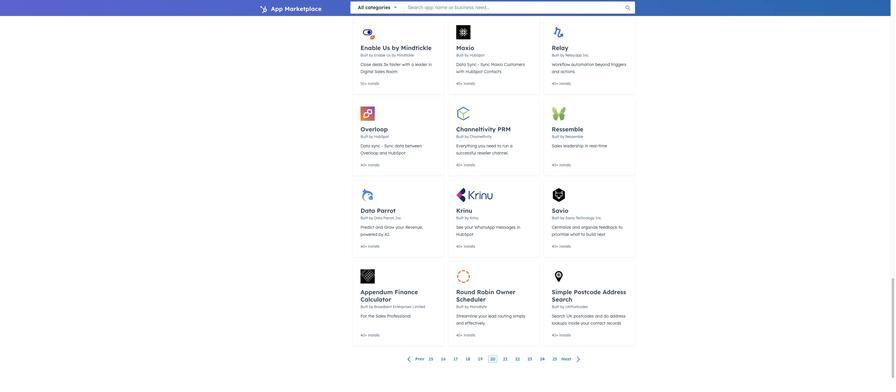 Task type: locate. For each thing, give the bounding box(es) containing it.
+ for relay
[[556, 82, 559, 86]]

by inside overloop built by hubspot
[[369, 135, 373, 139]]

ukpostcodes
[[566, 305, 588, 310]]

by inside savio built by savio technology inc.
[[561, 216, 565, 221]]

1 vertical spatial a
[[510, 144, 513, 149]]

overloop down sync
[[361, 151, 378, 156]]

0 vertical spatial a
[[412, 62, 414, 67]]

powered
[[361, 232, 378, 238]]

hubspot down the see at the bottom
[[456, 232, 474, 238]]

by inside simple postcode address search built by ukpostcodes
[[561, 305, 565, 310]]

your right grow
[[396, 225, 404, 230]]

40 + installs down the see at the bottom
[[456, 245, 475, 249]]

built inside krinu built by krinu
[[456, 216, 464, 221]]

- down maxio built by hubspot
[[478, 62, 479, 67]]

+ for krinu
[[461, 245, 463, 249]]

0 horizontal spatial with
[[402, 62, 410, 67]]

sales down deals
[[375, 69, 385, 74]]

-
[[478, 62, 479, 67], [382, 144, 383, 149]]

to left build
[[581, 232, 585, 238]]

sales right the
[[376, 314, 386, 319]]

0 vertical spatial maxio
[[456, 44, 474, 52]]

18
[[466, 357, 471, 362]]

inside
[[568, 321, 580, 327]]

hubspot down data
[[388, 151, 406, 156]]

22
[[515, 357, 520, 362]]

22 button
[[513, 356, 522, 364]]

built inside maxio built by hubspot
[[456, 53, 464, 58]]

krinu built by krinu
[[456, 207, 479, 221]]

installs down powered
[[368, 245, 380, 249]]

installs down leadership
[[560, 163, 571, 168]]

in right the leader
[[429, 62, 432, 67]]

next
[[562, 357, 571, 363]]

and down workflow
[[552, 69, 560, 74]]

search inside the "search uk postcodes and do address lookups inside your contact records"
[[552, 314, 566, 319]]

- inside data sync - sync maxio customers with hubspot contacts
[[478, 62, 479, 67]]

installs right 50
[[368, 82, 379, 86]]

1 vertical spatial -
[[382, 144, 383, 149]]

0 horizontal spatial -
[[382, 144, 383, 149]]

by inside round robin owner scheduler built by manobyte
[[465, 305, 469, 310]]

3x
[[384, 62, 388, 67]]

data
[[456, 62, 466, 67], [361, 144, 370, 149], [361, 207, 375, 215], [374, 216, 383, 221]]

krinu
[[456, 207, 473, 215], [470, 216, 479, 221]]

40 + installs down sync
[[361, 163, 380, 168]]

enable
[[361, 44, 381, 52], [374, 53, 386, 58]]

- for maxio
[[478, 62, 479, 67]]

installs for round robin owner scheduler
[[464, 334, 475, 338]]

40 + installs
[[456, 82, 475, 86], [552, 82, 571, 86], [361, 163, 380, 168], [456, 163, 475, 168], [552, 163, 571, 168], [361, 245, 380, 249], [456, 245, 475, 249], [552, 245, 571, 249], [361, 334, 380, 338], [456, 334, 475, 338], [552, 334, 571, 338]]

and inside workflow automation beyond triggers and actions
[[552, 69, 560, 74]]

in inside close deals 3x faster with a leader in digital sales room
[[429, 62, 432, 67]]

1 overloop from the top
[[361, 126, 388, 133]]

data left sync
[[361, 144, 370, 149]]

contact
[[591, 321, 606, 327]]

by inside channeltivity prm built by channeltivity
[[465, 135, 469, 139]]

0 vertical spatial search
[[552, 296, 573, 304]]

- for overloop
[[382, 144, 383, 149]]

maxio
[[456, 44, 474, 52], [491, 62, 503, 67]]

20
[[491, 357, 496, 362]]

everything
[[456, 144, 477, 149]]

everything you need to run a successful reseller channel.
[[456, 144, 513, 156]]

and down streamline
[[456, 321, 464, 327]]

data up predict
[[361, 207, 375, 215]]

a inside close deals 3x faster with a leader in digital sales room
[[412, 62, 414, 67]]

inc. inside "relay built by relay.app inc."
[[583, 53, 589, 58]]

1 horizontal spatial a
[[510, 144, 513, 149]]

by inside "relay built by relay.app inc."
[[561, 53, 565, 58]]

+ for overloop
[[365, 163, 367, 168]]

1 vertical spatial search
[[552, 314, 566, 319]]

enable up close
[[361, 44, 381, 52]]

with right faster on the top left of the page
[[402, 62, 410, 67]]

built inside round robin owner scheduler built by manobyte
[[456, 305, 464, 310]]

what
[[570, 232, 580, 238]]

for
[[361, 314, 367, 319]]

ai.
[[385, 232, 390, 238]]

0 horizontal spatial in
[[429, 62, 432, 67]]

by inside predict and grow your revenue, powered by ai.
[[379, 232, 383, 238]]

and down sync
[[380, 151, 387, 156]]

+ for appendum finance calculator
[[365, 334, 367, 338]]

installs for overloop
[[368, 163, 380, 168]]

1 vertical spatial overloop
[[361, 151, 378, 156]]

0 vertical spatial to
[[497, 144, 501, 149]]

search up lookups
[[552, 314, 566, 319]]

workflow automation beyond triggers and actions
[[552, 62, 627, 74]]

24
[[540, 357, 545, 362]]

40 for channeltivity prm
[[456, 163, 461, 168]]

feedback
[[599, 225, 618, 230]]

address
[[603, 289, 626, 296]]

2 horizontal spatial sync
[[481, 62, 490, 67]]

25 button
[[551, 356, 559, 364]]

built inside enable us by mindtickle built by enable us by mindtickle
[[361, 53, 368, 58]]

with down maxio built by hubspot
[[456, 69, 465, 74]]

data down maxio built by hubspot
[[456, 62, 466, 67]]

installs down the
[[368, 334, 380, 338]]

1 horizontal spatial in
[[517, 225, 520, 230]]

2 overloop from the top
[[361, 151, 378, 156]]

in left real-
[[585, 144, 588, 149]]

2 horizontal spatial inc.
[[596, 216, 602, 221]]

- inside data sync - sync data between overloop and hubspot
[[382, 144, 383, 149]]

0 vertical spatial in
[[429, 62, 432, 67]]

with inside data sync - sync maxio customers with hubspot contacts
[[456, 69, 465, 74]]

1 vertical spatial to
[[619, 225, 623, 230]]

data for sync
[[456, 62, 466, 67]]

with
[[402, 62, 410, 67], [456, 69, 465, 74]]

overloop up sync
[[361, 126, 388, 133]]

search up ukpostcodes
[[552, 296, 573, 304]]

1 horizontal spatial -
[[478, 62, 479, 67]]

20 button
[[488, 356, 498, 364]]

installs down successful
[[464, 163, 475, 168]]

your left lead
[[478, 314, 487, 319]]

and inside the "search uk postcodes and do address lookups inside your contact records"
[[595, 314, 603, 319]]

sync left data
[[384, 144, 394, 149]]

installs for savio
[[560, 245, 571, 249]]

data inside data sync - sync maxio customers with hubspot contacts
[[456, 62, 466, 67]]

1 horizontal spatial to
[[581, 232, 585, 238]]

16
[[441, 357, 446, 362]]

1 search from the top
[[552, 296, 573, 304]]

hubspot inside overloop built by hubspot
[[374, 135, 389, 139]]

by inside maxio built by hubspot
[[465, 53, 469, 58]]

installs down data sync - sync maxio customers with hubspot contacts on the top
[[464, 82, 475, 86]]

and left grow
[[376, 225, 383, 230]]

inc.
[[583, 53, 589, 58], [396, 216, 402, 221], [596, 216, 602, 221]]

40 for appendum finance calculator
[[361, 334, 365, 338]]

robin
[[477, 289, 494, 296]]

sales left leadership
[[552, 144, 562, 149]]

inc. up automation at top right
[[583, 53, 589, 58]]

sync up contacts
[[481, 62, 490, 67]]

streamline
[[456, 314, 477, 319]]

sync inside data sync - sync data between overloop and hubspot
[[384, 144, 394, 149]]

Search app name or business need... search field
[[405, 1, 635, 13]]

+ for simple postcode address search
[[556, 334, 559, 338]]

all categories button
[[351, 1, 404, 14]]

channel.
[[493, 151, 509, 156]]

installs down lookups
[[560, 334, 571, 338]]

your inside streamline your lead routing simply and effectively
[[478, 314, 487, 319]]

mindtickle up the leader
[[401, 44, 432, 52]]

inc. inside data parrot built by data parrot, inc.
[[396, 216, 402, 221]]

your right the see at the bottom
[[465, 225, 473, 230]]

inc. up organize
[[596, 216, 602, 221]]

installs down sync
[[368, 163, 380, 168]]

your down the postcodes
[[581, 321, 590, 327]]

1 vertical spatial maxio
[[491, 62, 503, 67]]

+ for data parrot
[[365, 245, 367, 249]]

parrot
[[377, 207, 396, 215]]

and inside predict and grow your revenue, powered by ai.
[[376, 225, 383, 230]]

40 + installs down powered
[[361, 245, 380, 249]]

2 horizontal spatial in
[[585, 144, 588, 149]]

installs down actions
[[560, 82, 571, 86]]

40 + installs down 'effectively'
[[456, 334, 475, 338]]

0 vertical spatial overloop
[[361, 126, 388, 133]]

+
[[365, 82, 367, 86], [461, 82, 463, 86], [556, 82, 559, 86], [365, 163, 367, 168], [461, 163, 463, 168], [556, 163, 559, 168], [365, 245, 367, 249], [461, 245, 463, 249], [556, 245, 559, 249], [365, 334, 367, 338], [461, 334, 463, 338], [556, 334, 559, 338]]

+ for enable us by mindtickle
[[365, 82, 367, 86]]

by inside krinu built by krinu
[[465, 216, 469, 221]]

finance
[[395, 289, 418, 296]]

inc. right the "parrot,"
[[396, 216, 402, 221]]

40 + installs down data sync - sync maxio customers with hubspot contacts on the top
[[456, 82, 475, 86]]

lookups
[[552, 321, 567, 327]]

data inside data sync - sync data between overloop and hubspot
[[361, 144, 370, 149]]

1 vertical spatial us
[[387, 53, 391, 58]]

installs for data parrot
[[368, 245, 380, 249]]

your inside the "search uk postcodes and do address lookups inside your contact records"
[[581, 321, 590, 327]]

hubspot up data sync - sync maxio customers with hubspot contacts on the top
[[470, 53, 485, 58]]

in right messages
[[517, 225, 520, 230]]

installs for relay
[[560, 82, 571, 86]]

scheduler
[[456, 296, 486, 304]]

sync
[[467, 62, 477, 67], [481, 62, 490, 67], [384, 144, 394, 149]]

25
[[553, 357, 557, 362]]

installs down 'effectively'
[[464, 334, 475, 338]]

40 + installs down prioritize
[[552, 245, 571, 249]]

installs down prioritize
[[560, 245, 571, 249]]

a
[[412, 62, 414, 67], [510, 144, 513, 149]]

by
[[392, 44, 399, 52], [369, 53, 373, 58], [392, 53, 396, 58], [465, 53, 469, 58], [561, 53, 565, 58], [369, 135, 373, 139], [465, 135, 469, 139], [561, 135, 565, 139], [465, 216, 469, 221], [369, 216, 373, 221], [561, 216, 565, 221], [379, 232, 383, 238], [369, 305, 373, 310], [465, 305, 469, 310], [561, 305, 565, 310]]

krinu up whatsapp
[[470, 216, 479, 221]]

revenue,
[[406, 225, 423, 230]]

owner
[[496, 289, 516, 296]]

2 vertical spatial in
[[517, 225, 520, 230]]

sync down maxio built by hubspot
[[467, 62, 477, 67]]

a inside everything you need to run a successful reseller channel.
[[510, 144, 513, 149]]

postcodes
[[574, 314, 594, 319]]

0 vertical spatial savio
[[552, 207, 569, 215]]

enable us by mindtickle built by enable us by mindtickle
[[361, 44, 432, 58]]

0 horizontal spatial sync
[[384, 144, 394, 149]]

+ for ressemble
[[556, 163, 559, 168]]

sync for maxio
[[481, 62, 490, 67]]

channeltivity prm built by channeltivity
[[456, 126, 511, 139]]

hubspot left contacts
[[466, 69, 483, 74]]

built inside savio built by savio technology inc.
[[552, 216, 560, 221]]

40 + installs for round robin owner scheduler
[[456, 334, 475, 338]]

- right sync
[[382, 144, 383, 149]]

krinu up the see at the bottom
[[456, 207, 473, 215]]

in
[[429, 62, 432, 67], [585, 144, 588, 149], [517, 225, 520, 230]]

the
[[368, 314, 375, 319]]

1 horizontal spatial inc.
[[583, 53, 589, 58]]

built inside appendum finance calculator built by broadbent enterprises limited
[[361, 305, 368, 310]]

0 horizontal spatial inc.
[[396, 216, 402, 221]]

to right the feedback
[[619, 225, 623, 230]]

installs
[[368, 82, 379, 86], [464, 82, 475, 86], [560, 82, 571, 86], [368, 163, 380, 168], [464, 163, 475, 168], [560, 163, 571, 168], [368, 245, 380, 249], [464, 245, 475, 249], [560, 245, 571, 249], [368, 334, 380, 338], [464, 334, 475, 338], [560, 334, 571, 338]]

2 search from the top
[[552, 314, 566, 319]]

faster
[[390, 62, 401, 67]]

installs down the see your whatsapp messages in hubspot
[[464, 245, 475, 249]]

1 horizontal spatial with
[[456, 69, 465, 74]]

built inside overloop built by hubspot
[[361, 135, 368, 139]]

mindtickle up faster on the top left of the page
[[397, 53, 414, 58]]

and up what
[[573, 225, 580, 230]]

customers
[[504, 62, 525, 67]]

1 horizontal spatial maxio
[[491, 62, 503, 67]]

by inside appendum finance calculator built by broadbent enterprises limited
[[369, 305, 373, 310]]

17 button
[[451, 356, 460, 364]]

+ for channeltivity prm
[[461, 163, 463, 168]]

21
[[503, 357, 508, 362]]

19 button
[[476, 356, 485, 364]]

1 vertical spatial with
[[456, 69, 465, 74]]

0 vertical spatial mindtickle
[[401, 44, 432, 52]]

0 horizontal spatial maxio
[[456, 44, 474, 52]]

40 + installs for savio
[[552, 245, 571, 249]]

40 + installs down successful
[[456, 163, 475, 168]]

0 vertical spatial with
[[402, 62, 410, 67]]

hubspot
[[470, 53, 485, 58], [466, 69, 483, 74], [374, 135, 389, 139], [388, 151, 406, 156], [456, 232, 474, 238]]

maxio inside data sync - sync maxio customers with hubspot contacts
[[491, 62, 503, 67]]

40 + installs down actions
[[552, 82, 571, 86]]

2 horizontal spatial to
[[619, 225, 623, 230]]

2 vertical spatial to
[[581, 232, 585, 238]]

build
[[586, 232, 596, 238]]

40 + installs for ressemble
[[552, 163, 571, 168]]

40 + installs down lookups
[[552, 334, 571, 338]]

by inside "ressemble built by ressemble"
[[561, 135, 565, 139]]

sync for overloop
[[384, 144, 394, 149]]

0 vertical spatial sales
[[375, 69, 385, 74]]

40 + installs down the
[[361, 334, 380, 338]]

broadbent
[[374, 305, 392, 310]]

0 vertical spatial -
[[478, 62, 479, 67]]

a left the leader
[[412, 62, 414, 67]]

limited
[[413, 305, 425, 310]]

and up contact
[[595, 314, 603, 319]]

hubspot up sync
[[374, 135, 389, 139]]

to left run
[[497, 144, 501, 149]]

for the sales professional
[[361, 314, 411, 319]]

0 horizontal spatial to
[[497, 144, 501, 149]]

40 + installs down leadership
[[552, 163, 571, 168]]

enable up deals
[[374, 53, 386, 58]]

0 horizontal spatial a
[[412, 62, 414, 67]]

hubspot inside data sync - sync maxio customers with hubspot contacts
[[466, 69, 483, 74]]

us
[[383, 44, 390, 52], [387, 53, 391, 58]]

a right run
[[510, 144, 513, 149]]



Task type: describe. For each thing, give the bounding box(es) containing it.
actions
[[561, 69, 575, 74]]

professional
[[387, 314, 411, 319]]

technology
[[576, 216, 595, 221]]

maxio inside maxio built by hubspot
[[456, 44, 474, 52]]

round
[[456, 289, 475, 296]]

17
[[454, 357, 458, 362]]

installs for simple postcode address search
[[560, 334, 571, 338]]

+ for round robin owner scheduler
[[461, 334, 463, 338]]

0 vertical spatial us
[[383, 44, 390, 52]]

overloop inside overloop built by hubspot
[[361, 126, 388, 133]]

overloop inside data sync - sync data between overloop and hubspot
[[361, 151, 378, 156]]

relay
[[552, 44, 569, 52]]

predict
[[361, 225, 374, 230]]

centralize and organize feedback to prioritize what to build next
[[552, 225, 623, 238]]

parrot,
[[384, 216, 395, 221]]

40 for maxio
[[456, 82, 461, 86]]

simply
[[513, 314, 526, 319]]

installs for channeltivity prm
[[464, 163, 475, 168]]

workflow
[[552, 62, 570, 67]]

data left the "parrot,"
[[374, 216, 383, 221]]

1 vertical spatial ressemble
[[566, 135, 584, 139]]

grow
[[384, 225, 395, 230]]

installs for appendum finance calculator
[[368, 334, 380, 338]]

18 button
[[464, 356, 473, 364]]

15 button
[[427, 356, 436, 364]]

built inside "relay built by relay.app inc."
[[552, 53, 560, 58]]

+ for maxio
[[461, 82, 463, 86]]

organize
[[581, 225, 598, 230]]

digital
[[361, 69, 374, 74]]

leader
[[415, 62, 428, 67]]

appendum
[[361, 289, 393, 296]]

categories
[[365, 4, 391, 10]]

hubspot inside maxio built by hubspot
[[470, 53, 485, 58]]

and inside streamline your lead routing simply and effectively
[[456, 321, 464, 327]]

built inside channeltivity prm built by channeltivity
[[456, 135, 464, 139]]

marketplace
[[285, 5, 322, 12]]

sync
[[372, 144, 380, 149]]

40 for simple postcode address search
[[552, 334, 556, 338]]

0 vertical spatial channeltivity
[[456, 126, 496, 133]]

built inside simple postcode address search built by ukpostcodes
[[552, 305, 560, 310]]

simple
[[552, 289, 572, 296]]

sales inside close deals 3x faster with a leader in digital sales room
[[375, 69, 385, 74]]

1 vertical spatial krinu
[[470, 216, 479, 221]]

1 horizontal spatial sync
[[467, 62, 477, 67]]

40 + installs for channeltivity prm
[[456, 163, 475, 168]]

by inside data parrot built by data parrot, inc.
[[369, 216, 373, 221]]

reseller
[[478, 151, 491, 156]]

0 vertical spatial krinu
[[456, 207, 473, 215]]

built inside "ressemble built by ressemble"
[[552, 135, 560, 139]]

1 vertical spatial enable
[[374, 53, 386, 58]]

savio built by savio technology inc.
[[552, 207, 602, 221]]

built inside data parrot built by data parrot, inc.
[[361, 216, 368, 221]]

records
[[607, 321, 621, 327]]

50 + installs
[[361, 82, 379, 86]]

0 vertical spatial enable
[[361, 44, 381, 52]]

hubspot inside data sync - sync data between overloop and hubspot
[[388, 151, 406, 156]]

in inside the see your whatsapp messages in hubspot
[[517, 225, 520, 230]]

data sync - sync maxio customers with hubspot contacts
[[456, 62, 525, 74]]

40 + installs for simple postcode address search
[[552, 334, 571, 338]]

data for parrot
[[361, 207, 375, 215]]

a for channeltivity prm
[[510, 144, 513, 149]]

and inside data sync - sync data between overloop and hubspot
[[380, 151, 387, 156]]

see your whatsapp messages in hubspot
[[456, 225, 520, 238]]

round robin owner scheduler built by manobyte
[[456, 289, 516, 310]]

prev
[[415, 357, 425, 363]]

you
[[478, 144, 485, 149]]

50
[[361, 82, 365, 86]]

contacts
[[484, 69, 502, 74]]

centralize
[[552, 225, 571, 230]]

40 for ressemble
[[552, 163, 556, 168]]

triggers
[[611, 62, 627, 67]]

close deals 3x faster with a leader in digital sales room
[[361, 62, 432, 74]]

lead
[[488, 314, 497, 319]]

prioritize
[[552, 232, 569, 238]]

pagination navigation
[[353, 356, 635, 364]]

search uk postcodes and do address lookups inside your contact records
[[552, 314, 626, 327]]

and inside centralize and organize feedback to prioritize what to build next
[[573, 225, 580, 230]]

23 button
[[526, 356, 534, 364]]

data sync - sync data between overloop and hubspot
[[361, 144, 422, 156]]

hubspot inside the see your whatsapp messages in hubspot
[[456, 232, 474, 238]]

+ for savio
[[556, 245, 559, 249]]

installs for krinu
[[464, 245, 475, 249]]

effectively
[[465, 321, 485, 327]]

next
[[597, 232, 606, 238]]

need
[[487, 144, 496, 149]]

40 for data parrot
[[361, 245, 365, 249]]

your inside predict and grow your revenue, powered by ai.
[[396, 225, 404, 230]]

data
[[395, 144, 404, 149]]

40 + installs for overloop
[[361, 163, 380, 168]]

address
[[610, 314, 626, 319]]

postcode
[[574, 289, 601, 296]]

with inside close deals 3x faster with a leader in digital sales room
[[402, 62, 410, 67]]

data for sync
[[361, 144, 370, 149]]

uk
[[567, 314, 573, 319]]

2 vertical spatial sales
[[376, 314, 386, 319]]

prev button
[[404, 356, 427, 364]]

all
[[358, 4, 364, 10]]

leadership
[[564, 144, 584, 149]]

do
[[604, 314, 609, 319]]

your inside the see your whatsapp messages in hubspot
[[465, 225, 473, 230]]

40 + installs for maxio
[[456, 82, 475, 86]]

40 for savio
[[552, 245, 556, 249]]

close
[[361, 62, 371, 67]]

1 vertical spatial mindtickle
[[397, 53, 414, 58]]

installs for enable us by mindtickle
[[368, 82, 379, 86]]

40 + installs for data parrot
[[361, 245, 380, 249]]

40 + installs for relay
[[552, 82, 571, 86]]

successful
[[456, 151, 476, 156]]

a for enable us by mindtickle
[[412, 62, 414, 67]]

40 for round robin owner scheduler
[[456, 334, 461, 338]]

simple postcode address search built by ukpostcodes
[[552, 289, 626, 310]]

relay built by relay.app inc.
[[552, 44, 589, 58]]

between
[[405, 144, 422, 149]]

beyond
[[596, 62, 610, 67]]

app
[[271, 5, 283, 12]]

0 vertical spatial ressemble
[[552, 126, 583, 133]]

15
[[429, 357, 433, 362]]

40 + installs for krinu
[[456, 245, 475, 249]]

40 for relay
[[552, 82, 556, 86]]

to inside everything you need to run a successful reseller channel.
[[497, 144, 501, 149]]

40 + installs for appendum finance calculator
[[361, 334, 380, 338]]

40 for krinu
[[456, 245, 461, 249]]

automation
[[571, 62, 594, 67]]

1 vertical spatial channeltivity
[[470, 135, 492, 139]]

19
[[478, 357, 483, 362]]

manobyte
[[470, 305, 487, 310]]

streamline your lead routing simply and effectively
[[456, 314, 526, 327]]

1 vertical spatial in
[[585, 144, 588, 149]]

inc. inside savio built by savio technology inc.
[[596, 216, 602, 221]]

appendum finance calculator built by broadbent enterprises limited
[[361, 289, 425, 310]]

installs for maxio
[[464, 82, 475, 86]]

installs for ressemble
[[560, 163, 571, 168]]

23
[[528, 357, 532, 362]]

all categories
[[358, 4, 391, 10]]

app marketplace
[[271, 5, 322, 12]]

search inside simple postcode address search built by ukpostcodes
[[552, 296, 573, 304]]

enterprises
[[393, 305, 412, 310]]

overloop built by hubspot
[[361, 126, 389, 139]]

1 vertical spatial savio
[[566, 216, 575, 221]]

predict and grow your revenue, powered by ai.
[[361, 225, 423, 238]]

calculator
[[361, 296, 391, 304]]

run
[[503, 144, 509, 149]]

40 for overloop
[[361, 163, 365, 168]]

1 vertical spatial sales
[[552, 144, 562, 149]]



Task type: vqa. For each thing, say whether or not it's contained in the screenshot.
search hubspot search field
no



